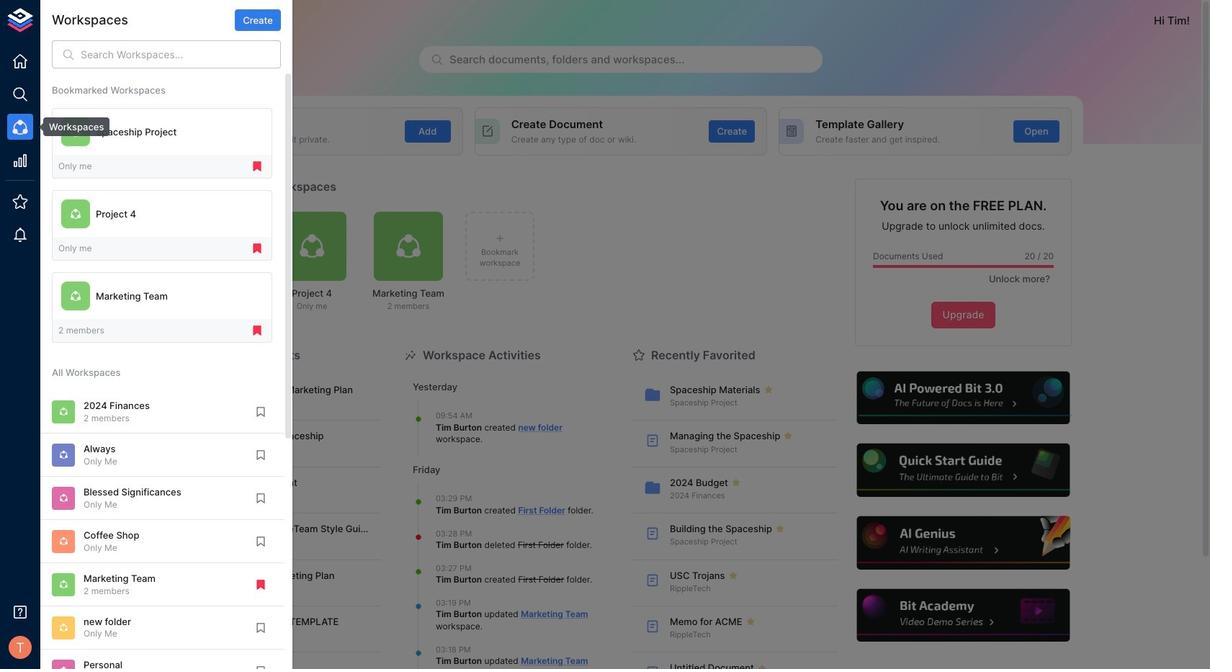 Task type: describe. For each thing, give the bounding box(es) containing it.
1 vertical spatial remove bookmark image
[[254, 578, 267, 591]]

1 bookmark image from the top
[[254, 535, 267, 548]]

1 remove bookmark image from the top
[[251, 242, 264, 255]]

2 help image from the top
[[855, 442, 1072, 499]]



Task type: locate. For each thing, give the bounding box(es) containing it.
3 bookmark image from the top
[[254, 492, 267, 505]]

Search Workspaces... text field
[[81, 40, 281, 69]]

tooltip
[[33, 117, 110, 136]]

1 help image from the top
[[855, 369, 1072, 427]]

remove bookmark image
[[251, 160, 264, 173], [254, 578, 267, 591]]

1 vertical spatial bookmark image
[[254, 665, 267, 669]]

2 bookmark image from the top
[[254, 665, 267, 669]]

4 bookmark image from the top
[[254, 622, 267, 635]]

3 help image from the top
[[855, 515, 1072, 572]]

1 bookmark image from the top
[[254, 406, 267, 418]]

help image
[[855, 369, 1072, 427], [855, 442, 1072, 499], [855, 515, 1072, 572], [855, 587, 1072, 644]]

1 vertical spatial remove bookmark image
[[251, 324, 264, 337]]

0 vertical spatial remove bookmark image
[[251, 160, 264, 173]]

2 bookmark image from the top
[[254, 449, 267, 462]]

bookmark image
[[254, 406, 267, 418], [254, 449, 267, 462], [254, 492, 267, 505], [254, 622, 267, 635]]

2 remove bookmark image from the top
[[251, 324, 264, 337]]

4 help image from the top
[[855, 587, 1072, 644]]

0 vertical spatial remove bookmark image
[[251, 242, 264, 255]]

bookmark image
[[254, 535, 267, 548], [254, 665, 267, 669]]

0 vertical spatial bookmark image
[[254, 535, 267, 548]]

remove bookmark image
[[251, 242, 264, 255], [251, 324, 264, 337]]



Task type: vqa. For each thing, say whether or not it's contained in the screenshot.
3rd HELP Image from the bottom
yes



